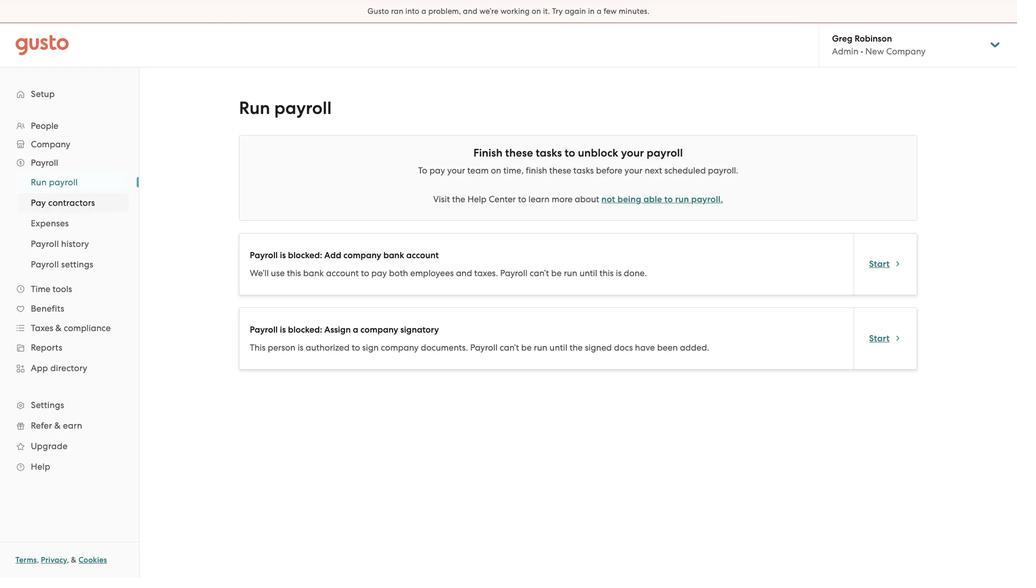 Task type: describe. For each thing, give the bounding box(es) containing it.
0 vertical spatial payroll
[[274, 98, 332, 119]]

your left team
[[447, 166, 465, 176]]

assign
[[324, 325, 351, 336]]

directory
[[50, 363, 87, 374]]

people button
[[10, 117, 129, 135]]

learn
[[529, 194, 550, 205]]

docs
[[614, 343, 633, 353]]

taxes & compliance
[[31, 323, 111, 334]]

authorized
[[306, 343, 350, 353]]

we'll
[[250, 268, 269, 279]]

list containing people
[[0, 117, 139, 478]]

privacy link
[[41, 556, 67, 565]]

2 vertical spatial company
[[381, 343, 419, 353]]

0 horizontal spatial can't
[[500, 343, 519, 353]]

benefits link
[[10, 300, 129, 318]]

upgrade
[[31, 442, 68, 452]]

ran
[[391, 7, 403, 16]]

unblock
[[578, 146, 618, 160]]

visit
[[433, 194, 450, 205]]

start link for payroll is blocked: add company bank account
[[869, 258, 902, 271]]

finish these tasks to unblock your payroll
[[474, 146, 683, 160]]

this
[[250, 343, 266, 353]]

•
[[861, 46, 863, 57]]

greg robinson admin • new company
[[832, 33, 926, 57]]

being
[[618, 194, 641, 205]]

settings
[[61, 260, 93, 270]]

payroll inside gusto navigation element
[[49, 177, 78, 188]]

1 , from the left
[[37, 556, 39, 565]]

pay contractors link
[[19, 194, 129, 212]]

taxes & compliance button
[[10, 319, 129, 338]]

time
[[31, 284, 50, 295]]

1 horizontal spatial can't
[[530, 268, 549, 279]]

0 horizontal spatial these
[[505, 146, 533, 160]]

greg
[[832, 33, 853, 44]]

0 vertical spatial until
[[580, 268, 597, 279]]

cookies
[[79, 556, 107, 565]]

help inside the visit the help center to learn more about not being able to run payroll.
[[468, 194, 487, 205]]

your left next
[[625, 166, 643, 176]]

expenses
[[31, 218, 69, 229]]

0 vertical spatial and
[[463, 7, 478, 16]]

upgrade link
[[10, 437, 129, 456]]

is up person
[[280, 325, 286, 336]]

start link for payroll is blocked: assign a company signatory
[[869, 333, 902, 345]]

added.
[[680, 343, 709, 353]]

minutes.
[[619, 7, 650, 16]]

1 vertical spatial run
[[564, 268, 577, 279]]

run payroll inside run payroll link
[[31, 177, 78, 188]]

finish
[[526, 166, 547, 176]]

payroll for payroll
[[31, 158, 58, 168]]

payroll is blocked: add company bank account
[[250, 250, 439, 261]]

setup
[[31, 89, 55, 99]]

tools
[[53, 284, 72, 295]]

cookies button
[[79, 555, 107, 567]]

1 vertical spatial company
[[360, 325, 398, 336]]

& for earn
[[54, 421, 61, 431]]

we're
[[480, 7, 499, 16]]

time,
[[503, 166, 524, 176]]

0 vertical spatial run payroll
[[239, 98, 332, 119]]

new
[[866, 46, 884, 57]]

payroll history link
[[19, 235, 129, 253]]

run payroll link
[[19, 173, 129, 192]]

robinson
[[855, 33, 892, 44]]

1 vertical spatial payroll
[[647, 146, 683, 160]]

employees
[[410, 268, 454, 279]]

privacy
[[41, 556, 67, 565]]

0 vertical spatial company
[[343, 250, 381, 261]]

1 vertical spatial and
[[456, 268, 472, 279]]

history
[[61, 239, 89, 249]]

scheduled
[[664, 166, 706, 176]]

working
[[501, 7, 530, 16]]

benefits
[[31, 304, 64, 314]]

use
[[271, 268, 285, 279]]

about
[[575, 194, 599, 205]]

app directory
[[31, 363, 87, 374]]

payroll button
[[10, 154, 129, 172]]

signed
[[585, 343, 612, 353]]

payroll. for scheduled
[[708, 166, 738, 176]]

blocked: for add
[[288, 250, 322, 261]]

sign
[[362, 343, 379, 353]]

to pay your team on time, finish these tasks before your next scheduled payroll.
[[418, 166, 738, 176]]

refer
[[31, 421, 52, 431]]

0 vertical spatial bank
[[383, 250, 404, 261]]

refer & earn link
[[10, 417, 129, 435]]

have
[[635, 343, 655, 353]]

reports
[[31, 343, 62, 353]]

to down payroll is blocked: add company bank account
[[361, 268, 369, 279]]

terms
[[15, 556, 37, 565]]

team
[[467, 166, 489, 176]]

signatory
[[400, 325, 439, 336]]

2 , from the left
[[67, 556, 69, 565]]

help link
[[10, 458, 129, 476]]

compliance
[[64, 323, 111, 334]]

center
[[489, 194, 516, 205]]

to left sign at the left of the page
[[352, 343, 360, 353]]

pay
[[31, 198, 46, 208]]

1 vertical spatial until
[[550, 343, 567, 353]]



Task type: vqa. For each thing, say whether or not it's contained in the screenshot.
left be
yes



Task type: locate. For each thing, give the bounding box(es) containing it.
0 horizontal spatial pay
[[371, 268, 387, 279]]

this
[[287, 268, 301, 279], [600, 268, 614, 279]]

account
[[406, 250, 439, 261], [326, 268, 359, 279]]

&
[[55, 323, 62, 334], [54, 421, 61, 431], [71, 556, 77, 565]]

account up employees
[[406, 250, 439, 261]]

company
[[343, 250, 381, 261], [360, 325, 398, 336], [381, 343, 419, 353]]

2 horizontal spatial a
[[597, 7, 602, 16]]

1 list from the top
[[0, 117, 139, 478]]

start
[[869, 259, 890, 270], [869, 333, 890, 344]]

to up to pay your team on time, finish these tasks before your next scheduled payroll.
[[565, 146, 575, 160]]

0 vertical spatial start link
[[869, 258, 902, 271]]

0 vertical spatial the
[[452, 194, 465, 205]]

this left done.
[[600, 268, 614, 279]]

time tools button
[[10, 280, 129, 299]]

payroll right "taxes."
[[500, 268, 528, 279]]

payroll down 'expenses'
[[31, 239, 59, 249]]

1 horizontal spatial payroll
[[274, 98, 332, 119]]

been
[[657, 343, 678, 353]]

on left time,
[[491, 166, 501, 176]]

1 vertical spatial start link
[[869, 333, 902, 345]]

1 horizontal spatial run
[[564, 268, 577, 279]]

0 vertical spatial blocked:
[[288, 250, 322, 261]]

payroll for payroll is blocked: assign a company signatory
[[250, 325, 278, 336]]

start for signatory
[[869, 333, 890, 344]]

company up sign at the left of the page
[[360, 325, 398, 336]]

company right add
[[343, 250, 381, 261]]

, left privacy
[[37, 556, 39, 565]]

blocked:
[[288, 250, 322, 261], [288, 325, 322, 336]]

, left cookies
[[67, 556, 69, 565]]

1 blocked: from the top
[[288, 250, 322, 261]]

company right new
[[886, 46, 926, 57]]

earn
[[63, 421, 82, 431]]

1 vertical spatial can't
[[500, 343, 519, 353]]

1 vertical spatial tasks
[[574, 166, 594, 176]]

0 vertical spatial payroll.
[[708, 166, 738, 176]]

before
[[596, 166, 623, 176]]

to inside the visit the help center to learn more about not being able to run payroll.
[[518, 194, 526, 205]]

0 vertical spatial can't
[[530, 268, 549, 279]]

0 vertical spatial run
[[675, 194, 689, 205]]

1 horizontal spatial ,
[[67, 556, 69, 565]]

1 vertical spatial the
[[570, 343, 583, 353]]

0 vertical spatial these
[[505, 146, 533, 160]]

0 horizontal spatial run payroll
[[31, 177, 78, 188]]

2 vertical spatial payroll
[[49, 177, 78, 188]]

is left done.
[[616, 268, 622, 279]]

on left it.
[[532, 7, 541, 16]]

company down people
[[31, 139, 70, 150]]

payroll is blocked: assign a company signatory
[[250, 325, 439, 336]]

2 start from the top
[[869, 333, 890, 344]]

be
[[551, 268, 562, 279], [521, 343, 532, 353]]

account down payroll is blocked: add company bank account
[[326, 268, 359, 279]]

is up use
[[280, 250, 286, 261]]

these
[[505, 146, 533, 160], [549, 166, 571, 176]]

list containing run payroll
[[0, 172, 139, 275]]

done.
[[624, 268, 647, 279]]

0 horizontal spatial this
[[287, 268, 301, 279]]

tasks
[[536, 146, 562, 160], [574, 166, 594, 176]]

it.
[[543, 7, 550, 16]]

0 horizontal spatial the
[[452, 194, 465, 205]]

pay right to
[[430, 166, 445, 176]]

until left signed
[[550, 343, 567, 353]]

& left "earn"
[[54, 421, 61, 431]]

1 vertical spatial start
[[869, 333, 890, 344]]

help inside list
[[31, 462, 50, 472]]

1 this from the left
[[287, 268, 301, 279]]

run
[[675, 194, 689, 205], [564, 268, 577, 279], [534, 343, 548, 353]]

1 vertical spatial help
[[31, 462, 50, 472]]

& for compliance
[[55, 323, 62, 334]]

1 vertical spatial payroll.
[[691, 194, 723, 205]]

1 horizontal spatial pay
[[430, 166, 445, 176]]

1 horizontal spatial tasks
[[574, 166, 594, 176]]

taxes.
[[474, 268, 498, 279]]

0 horizontal spatial help
[[31, 462, 50, 472]]

payroll up we'll
[[250, 250, 278, 261]]

in
[[588, 7, 595, 16]]

people
[[31, 121, 58, 131]]

1 vertical spatial bank
[[303, 268, 324, 279]]

blocked: up authorized
[[288, 325, 322, 336]]

help down upgrade
[[31, 462, 50, 472]]

company down signatory
[[381, 343, 419, 353]]

1 vertical spatial pay
[[371, 268, 387, 279]]

0 vertical spatial tasks
[[536, 146, 562, 160]]

company inside "greg robinson admin • new company"
[[886, 46, 926, 57]]

settings
[[31, 400, 64, 411]]

0 horizontal spatial run
[[534, 343, 548, 353]]

the left signed
[[570, 343, 583, 353]]

your up 'before'
[[621, 146, 644, 160]]

to
[[418, 166, 427, 176]]

into
[[405, 7, 420, 16]]

pay left the both
[[371, 268, 387, 279]]

app directory link
[[10, 359, 129, 378]]

payroll for payroll is blocked: add company bank account
[[250, 250, 278, 261]]

on
[[532, 7, 541, 16], [491, 166, 501, 176]]

0 horizontal spatial a
[[353, 325, 358, 336]]

terms link
[[15, 556, 37, 565]]

add
[[324, 250, 341, 261]]

1 vertical spatial be
[[521, 343, 532, 353]]

1 horizontal spatial these
[[549, 166, 571, 176]]

2 blocked: from the top
[[288, 325, 322, 336]]

more
[[552, 194, 573, 205]]

bank
[[383, 250, 404, 261], [303, 268, 324, 279]]

1 vertical spatial blocked:
[[288, 325, 322, 336]]

again
[[565, 7, 586, 16]]

0 vertical spatial help
[[468, 194, 487, 205]]

1 start link from the top
[[869, 258, 902, 271]]

start for account
[[869, 259, 890, 270]]

1 vertical spatial account
[[326, 268, 359, 279]]

0 vertical spatial run
[[239, 98, 270, 119]]

bank up the both
[[383, 250, 404, 261]]

visit the help center to learn more about not being able to run payroll.
[[433, 194, 723, 205]]

few
[[604, 7, 617, 16]]

1 vertical spatial &
[[54, 421, 61, 431]]

tasks down finish these tasks to unblock your payroll
[[574, 166, 594, 176]]

0 horizontal spatial be
[[521, 343, 532, 353]]

2 horizontal spatial payroll
[[647, 146, 683, 160]]

& inside dropdown button
[[55, 323, 62, 334]]

payroll up time
[[31, 260, 59, 270]]

company
[[886, 46, 926, 57], [31, 139, 70, 150]]

payroll for payroll settings
[[31, 260, 59, 270]]

admin
[[832, 46, 859, 57]]

2 list from the top
[[0, 172, 139, 275]]

payroll. right scheduled
[[708, 166, 738, 176]]

2 this from the left
[[600, 268, 614, 279]]

1 horizontal spatial until
[[580, 268, 597, 279]]

payroll for payroll history
[[31, 239, 59, 249]]

1 horizontal spatial a
[[422, 7, 426, 16]]

1 vertical spatial company
[[31, 139, 70, 150]]

not being able to run payroll. link
[[602, 194, 723, 205]]

this right use
[[287, 268, 301, 279]]

a right the in
[[597, 7, 602, 16]]

person
[[268, 343, 296, 353]]

1 horizontal spatial help
[[468, 194, 487, 205]]

problem,
[[428, 7, 461, 16]]

,
[[37, 556, 39, 565], [67, 556, 69, 565]]

blocked: left add
[[288, 250, 322, 261]]

2 vertical spatial &
[[71, 556, 77, 565]]

both
[[389, 268, 408, 279]]

1 vertical spatial run payroll
[[31, 177, 78, 188]]

until
[[580, 268, 597, 279], [550, 343, 567, 353]]

1 start from the top
[[869, 259, 890, 270]]

payroll right documents.
[[470, 343, 498, 353]]

to left learn
[[518, 194, 526, 205]]

run
[[239, 98, 270, 119], [31, 177, 47, 188]]

this person is authorized to sign company documents. payroll can't be run until the signed docs have been added.
[[250, 343, 709, 353]]

your
[[621, 146, 644, 160], [447, 166, 465, 176], [625, 166, 643, 176]]

1 vertical spatial these
[[549, 166, 571, 176]]

1 horizontal spatial run payroll
[[239, 98, 332, 119]]

company inside company dropdown button
[[31, 139, 70, 150]]

2 vertical spatial run
[[534, 343, 548, 353]]

gusto navigation element
[[0, 67, 139, 494]]

contractors
[[48, 198, 95, 208]]

app
[[31, 363, 48, 374]]

next
[[645, 166, 662, 176]]

reports link
[[10, 339, 129, 357]]

1 horizontal spatial account
[[406, 250, 439, 261]]

1 horizontal spatial bank
[[383, 250, 404, 261]]

and left the we're
[[463, 7, 478, 16]]

0 horizontal spatial run
[[31, 177, 47, 188]]

to right able
[[664, 194, 673, 205]]

expenses link
[[19, 214, 129, 233]]

finish
[[474, 146, 503, 160]]

tasks up 'finish'
[[536, 146, 562, 160]]

0 horizontal spatial company
[[31, 139, 70, 150]]

payroll settings
[[31, 260, 93, 270]]

gusto
[[368, 7, 389, 16]]

0 horizontal spatial on
[[491, 166, 501, 176]]

1 horizontal spatial the
[[570, 343, 583, 353]]

0 vertical spatial pay
[[430, 166, 445, 176]]

these up time,
[[505, 146, 533, 160]]

not
[[602, 194, 615, 205]]

1 horizontal spatial on
[[532, 7, 541, 16]]

able
[[644, 194, 662, 205]]

0 vertical spatial company
[[886, 46, 926, 57]]

refer & earn
[[31, 421, 82, 431]]

bank down payroll is blocked: add company bank account
[[303, 268, 324, 279]]

setup link
[[10, 85, 129, 103]]

2 start link from the top
[[869, 333, 902, 345]]

payroll. for run
[[691, 194, 723, 205]]

0 horizontal spatial bank
[[303, 268, 324, 279]]

taxes
[[31, 323, 53, 334]]

we'll use this bank account to pay both employees and taxes. payroll can't be run until this is done.
[[250, 268, 647, 279]]

the right 'visit'
[[452, 194, 465, 205]]

settings link
[[10, 396, 129, 415]]

try
[[552, 7, 563, 16]]

0 vertical spatial &
[[55, 323, 62, 334]]

terms , privacy , & cookies
[[15, 556, 107, 565]]

0 horizontal spatial account
[[326, 268, 359, 279]]

& left cookies
[[71, 556, 77, 565]]

0 horizontal spatial payroll
[[49, 177, 78, 188]]

payroll
[[274, 98, 332, 119], [647, 146, 683, 160], [49, 177, 78, 188]]

0 vertical spatial on
[[532, 7, 541, 16]]

payroll up this
[[250, 325, 278, 336]]

run inside run payroll link
[[31, 177, 47, 188]]

0 vertical spatial account
[[406, 250, 439, 261]]

documents.
[[421, 343, 468, 353]]

time tools
[[31, 284, 72, 295]]

1 vertical spatial run
[[31, 177, 47, 188]]

0 horizontal spatial ,
[[37, 556, 39, 565]]

1 vertical spatial on
[[491, 166, 501, 176]]

1 horizontal spatial this
[[600, 268, 614, 279]]

help left center
[[468, 194, 487, 205]]

home image
[[15, 35, 69, 55]]

payroll settings link
[[19, 255, 129, 274]]

list
[[0, 117, 139, 478], [0, 172, 139, 275]]

until left done.
[[580, 268, 597, 279]]

1 horizontal spatial company
[[886, 46, 926, 57]]

0 vertical spatial start
[[869, 259, 890, 270]]

payroll history
[[31, 239, 89, 249]]

blocked: for assign
[[288, 325, 322, 336]]

2 horizontal spatial run
[[675, 194, 689, 205]]

0 horizontal spatial tasks
[[536, 146, 562, 160]]

the inside the visit the help center to learn more about not being able to run payroll.
[[452, 194, 465, 205]]

is right person
[[298, 343, 304, 353]]

payroll inside dropdown button
[[31, 158, 58, 168]]

payroll. down scheduled
[[691, 194, 723, 205]]

a right into
[[422, 7, 426, 16]]

payroll down company dropdown button at the top of page
[[31, 158, 58, 168]]

and left "taxes."
[[456, 268, 472, 279]]

a right assign
[[353, 325, 358, 336]]

1 horizontal spatial run
[[239, 98, 270, 119]]

0 horizontal spatial until
[[550, 343, 567, 353]]

these right 'finish'
[[549, 166, 571, 176]]

1 horizontal spatial be
[[551, 268, 562, 279]]

0 vertical spatial be
[[551, 268, 562, 279]]

& right taxes
[[55, 323, 62, 334]]



